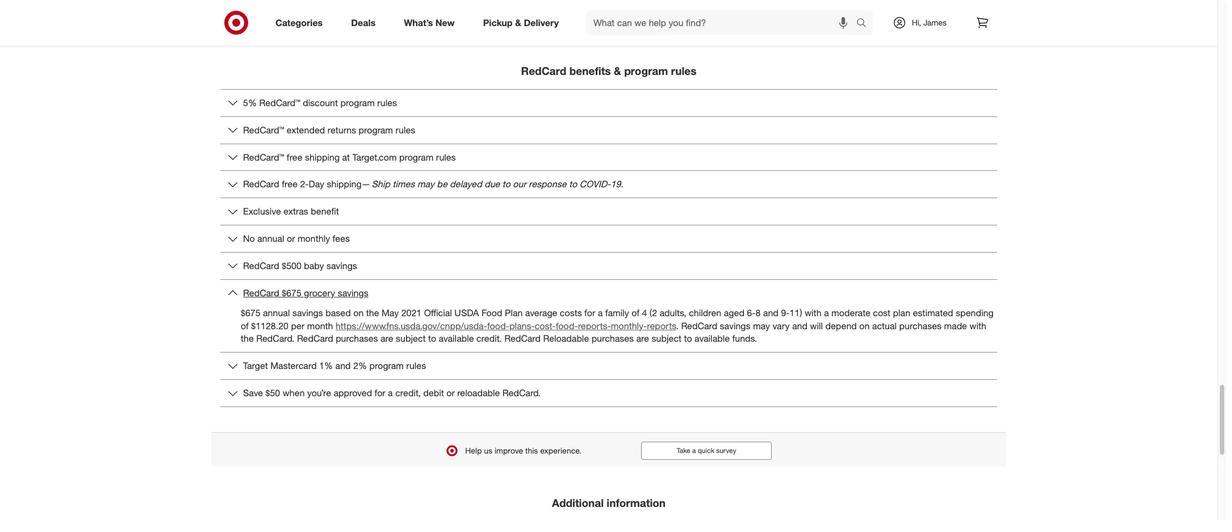 Task type: vqa. For each thing, say whether or not it's contained in the screenshot.
the 'for' within the $675 Annual Savings Based On The May 2021 Official Usda Food Plan Average Costs For A Family Of 4 (2 Adults, Children Aged 6-8 And 9-11) With A Moderate Cost Plan Estimated Spending Of $1128.20 Per Month
yes



Task type: describe. For each thing, give the bounding box(es) containing it.
the inside $675 annual savings based on the may 2021 official usda food plan average costs for a family of 4 (2 adults, children aged 6-8 and 9-11) with a moderate cost plan estimated spending of $1128.20 per month
[[366, 307, 379, 319]]

exclusive extras benefit
[[243, 206, 339, 217]]

redcard $675 grocery savings
[[243, 287, 369, 299]]

redcard down plans-
[[505, 333, 541, 345]]

depend
[[826, 320, 857, 332]]

5% redcard™ discount program rules button
[[220, 90, 998, 116]]

improve
[[495, 446, 523, 456]]

survey
[[717, 447, 737, 455]]

family
[[606, 307, 629, 319]]

0 vertical spatial may
[[417, 179, 435, 190]]

what's new
[[404, 17, 455, 28]]

0 horizontal spatial purchases
[[336, 333, 378, 345]]

additional information
[[552, 497, 666, 510]]

this
[[526, 446, 538, 456]]

hi,
[[912, 18, 922, 27]]

1 vertical spatial &
[[614, 64, 622, 77]]

6-
[[747, 307, 756, 319]]

$500
[[282, 260, 302, 272]]

redcard™ free shipping at target.com program rules
[[243, 152, 456, 163]]

1 food- from the left
[[487, 320, 510, 332]]

no annual or monthly fees
[[243, 233, 350, 244]]

at
[[342, 152, 350, 163]]

redcard™ for extended
[[243, 124, 284, 136]]

plan
[[894, 307, 911, 319]]

for inside $675 annual savings based on the may 2021 official usda food plan average costs for a family of 4 (2 adults, children aged 6-8 and 9-11) with a moderate cost plan estimated spending of $1128.20 per month
[[585, 307, 596, 319]]

cost-
[[535, 320, 556, 332]]

https://www.fns.usda.gov/cnpp/usda-
[[336, 320, 488, 332]]

(2
[[650, 307, 657, 319]]

covid-
[[580, 179, 611, 190]]

deals
[[351, 17, 376, 28]]

plan
[[505, 307, 523, 319]]

response
[[529, 179, 567, 190]]

may
[[382, 307, 399, 319]]

costs
[[560, 307, 582, 319]]

help
[[466, 446, 482, 456]]

rules for 5% redcard™ discount program rules
[[377, 97, 397, 108]]

1 horizontal spatial purchases
[[592, 333, 634, 345]]

average
[[526, 307, 558, 319]]

a up the reports-
[[598, 307, 603, 319]]

pickup
[[483, 17, 513, 28]]

quick
[[698, 447, 715, 455]]

credit,
[[396, 388, 421, 399]]

1 subject from the left
[[396, 333, 426, 345]]

ship
[[372, 179, 390, 190]]

free for redcard™
[[287, 152, 303, 163]]

categories
[[276, 17, 323, 28]]

reports
[[647, 320, 676, 332]]

approved
[[334, 388, 372, 399]]

and inside dropdown button
[[336, 360, 351, 372]]

per
[[291, 320, 305, 332]]

will
[[811, 320, 823, 332]]

on inside $675 annual savings based on the may 2021 official usda food plan average costs for a family of 4 (2 adults, children aged 6-8 and 9-11) with a moderate cost plan estimated spending of $1128.20 per month
[[354, 307, 364, 319]]

https://www.fns.usda.gov/cnpp/usda-food-plans-cost-food-reports-monthly-reports link
[[336, 320, 676, 332]]

you're
[[307, 388, 331, 399]]

redcard up the exclusive
[[243, 179, 279, 190]]

plans-
[[510, 320, 535, 332]]

search
[[852, 18, 879, 29]]

day
[[309, 179, 325, 190]]

no annual or monthly fees button
[[220, 226, 998, 252]]

actual
[[873, 320, 897, 332]]

19.
[[611, 179, 624, 190]]

1 are from the left
[[381, 333, 394, 345]]

monthly-
[[611, 320, 647, 332]]

redcard benefits & program rules
[[521, 64, 697, 77]]

4
[[642, 307, 647, 319]]

redcard inside dropdown button
[[243, 260, 279, 272]]

5%
[[243, 97, 257, 108]]

extras
[[284, 206, 308, 217]]

savings inside . redcard savings may vary and will depend on actual purchases made with the redcard. redcard purchases are subject to available credit. redcard reloadable purchases are subject to available funds.
[[720, 320, 751, 332]]

with inside $675 annual savings based on the may 2021 official usda food plan average costs for a family of 4 (2 adults, children aged 6-8 and 9-11) with a moderate cost plan estimated spending of $1128.20 per month
[[805, 307, 822, 319]]

savings inside dropdown button
[[327, 260, 357, 272]]

vary
[[773, 320, 790, 332]]

redcard™ extended returns program rules
[[243, 124, 416, 136]]

grocery
[[304, 287, 335, 299]]

with inside . redcard savings may vary and will depend on actual purchases made with the redcard. redcard purchases are subject to available credit. redcard reloadable purchases are subject to available funds.
[[970, 320, 987, 332]]

official
[[424, 307, 452, 319]]

rules for redcard benefits & program rules
[[671, 64, 697, 77]]

program for returns
[[359, 124, 393, 136]]

may inside . redcard savings may vary and will depend on actual purchases made with the redcard. redcard purchases are subject to available credit. redcard reloadable purchases are subject to available funds.
[[753, 320, 771, 332]]

redcard $675 grocery savings button
[[220, 280, 998, 307]]

benefits
[[570, 64, 611, 77]]

take
[[677, 447, 691, 455]]

delayed
[[450, 179, 482, 190]]

shipping inside dropdown button
[[305, 152, 340, 163]]

save $50 when you're approved for a credit, debit or reloadable redcard.
[[243, 388, 541, 399]]

annual for no
[[257, 233, 284, 244]]

our
[[513, 179, 526, 190]]

redcard™ free shipping at target.com program rules button
[[220, 144, 998, 171]]

target.com
[[353, 152, 397, 163]]

when
[[283, 388, 305, 399]]

redcard $500 baby savings button
[[220, 253, 998, 279]]

annual for $675
[[263, 307, 290, 319]]

redcard $500 baby savings
[[243, 260, 357, 272]]

1 vertical spatial shipping
[[327, 179, 362, 190]]

cost
[[874, 307, 891, 319]]

deals link
[[342, 10, 390, 35]]

the inside . redcard savings may vary and will depend on actual purchases made with the redcard. redcard purchases are subject to available credit. redcard reloadable purchases are subject to available funds.
[[241, 333, 254, 345]]

pickup & delivery
[[483, 17, 559, 28]]

redcard. inside . redcard savings may vary and will depend on actual purchases made with the redcard. redcard purchases are subject to available credit. redcard reloadable purchases are subject to available funds.
[[256, 333, 295, 345]]

delivery
[[524, 17, 559, 28]]

and inside . redcard savings may vary and will depend on actual purchases made with the redcard. redcard purchases are subject to available credit. redcard reloadable purchases are subject to available funds.
[[793, 320, 808, 332]]

exclusive
[[243, 206, 281, 217]]

due
[[485, 179, 500, 190]]

a up the depend
[[824, 307, 829, 319]]

children
[[689, 307, 722, 319]]

made
[[945, 320, 968, 332]]

savings inside "dropdown button"
[[338, 287, 369, 299]]

redcard™ extended returns program rules button
[[220, 117, 998, 144]]

redcard™ inside the 5% redcard™ discount program rules dropdown button
[[259, 97, 301, 108]]

—
[[362, 179, 369, 190]]

savings inside $675 annual savings based on the may 2021 official usda food plan average costs for a family of 4 (2 adults, children aged 6-8 and 9-11) with a moderate cost plan estimated spending of $1128.20 per month
[[293, 307, 323, 319]]

2 food- from the left
[[556, 320, 578, 332]]

for inside dropdown button
[[375, 388, 386, 399]]

estimated
[[913, 307, 954, 319]]

2021
[[402, 307, 422, 319]]

.
[[676, 320, 679, 332]]



Task type: locate. For each thing, give the bounding box(es) containing it.
1 vertical spatial and
[[793, 320, 808, 332]]

$675 annual savings based on the may 2021 official usda food plan average costs for a family of 4 (2 adults, children aged 6-8 and 9-11) with a moderate cost plan estimated spending of $1128.20 per month
[[241, 307, 994, 332]]

subject down https://www.fns.usda.gov/cnpp/usda-
[[396, 333, 426, 345]]

1 vertical spatial with
[[970, 320, 987, 332]]

to
[[503, 179, 511, 190], [569, 179, 577, 190], [428, 333, 436, 345], [684, 333, 692, 345]]

$675 inside $675 annual savings based on the may 2021 official usda food plan average costs for a family of 4 (2 adults, children aged 6-8 and 9-11) with a moderate cost plan estimated spending of $1128.20 per month
[[241, 307, 261, 319]]

& right 'pickup'
[[515, 17, 522, 28]]

1 vertical spatial redcard™
[[243, 124, 284, 136]]

redcard down month
[[297, 333, 333, 345]]

0 horizontal spatial are
[[381, 333, 394, 345]]

1 horizontal spatial subject
[[652, 333, 682, 345]]

2-
[[300, 179, 309, 190]]

rules for redcard™ extended returns program rules
[[396, 124, 416, 136]]

& right benefits at the left
[[614, 64, 622, 77]]

additional
[[552, 497, 604, 510]]

0 horizontal spatial redcard.
[[256, 333, 295, 345]]

or right debit
[[447, 388, 455, 399]]

may down 8
[[753, 320, 771, 332]]

1 vertical spatial $675
[[241, 307, 261, 319]]

redcard down children
[[682, 320, 718, 332]]

annual inside dropdown button
[[257, 233, 284, 244]]

take a quick survey
[[677, 447, 737, 455]]

a inside dropdown button
[[388, 388, 393, 399]]

aged
[[724, 307, 745, 319]]

0 horizontal spatial the
[[241, 333, 254, 345]]

save $50 when you're approved for a credit, debit or reloadable redcard. button
[[220, 380, 998, 407]]

0 vertical spatial annual
[[257, 233, 284, 244]]

experience.
[[540, 446, 582, 456]]

adults,
[[660, 307, 687, 319]]

1 horizontal spatial for
[[585, 307, 596, 319]]

subject
[[396, 333, 426, 345], [652, 333, 682, 345]]

0 horizontal spatial for
[[375, 388, 386, 399]]

0 vertical spatial on
[[354, 307, 364, 319]]

for up the reports-
[[585, 307, 596, 319]]

no
[[243, 233, 255, 244]]

$675 up the $1128.20
[[241, 307, 261, 319]]

free left '2-'
[[282, 179, 298, 190]]

may left be
[[417, 179, 435, 190]]

and inside $675 annual savings based on the may 2021 official usda food plan average costs for a family of 4 (2 adults, children aged 6-8 and 9-11) with a moderate cost plan estimated spending of $1128.20 per month
[[764, 307, 779, 319]]

&
[[515, 17, 522, 28], [614, 64, 622, 77]]

$675 down $500
[[282, 287, 302, 299]]

with
[[805, 307, 822, 319], [970, 320, 987, 332]]

redcard inside "dropdown button"
[[243, 287, 279, 299]]

annual right no in the left top of the page
[[257, 233, 284, 244]]

1 horizontal spatial $675
[[282, 287, 302, 299]]

redcard free 2-day shipping — ship times may be delayed due to our response to covid-19.
[[243, 179, 624, 190]]

annual
[[257, 233, 284, 244], [263, 307, 290, 319]]

and down 11)
[[793, 320, 808, 332]]

2 vertical spatial redcard™
[[243, 152, 284, 163]]

fees
[[333, 233, 350, 244]]

extended
[[287, 124, 325, 136]]

purchases down $675 annual savings based on the may 2021 official usda food plan average costs for a family of 4 (2 adults, children aged 6-8 and 9-11) with a moderate cost plan estimated spending of $1128.20 per month
[[592, 333, 634, 345]]

$675 inside "dropdown button"
[[282, 287, 302, 299]]

1 horizontal spatial &
[[614, 64, 622, 77]]

food- down food
[[487, 320, 510, 332]]

free for redcard
[[282, 179, 298, 190]]

1 vertical spatial on
[[860, 320, 870, 332]]

https://www.fns.usda.gov/cnpp/usda-food-plans-cost-food-reports-monthly-reports
[[336, 320, 676, 332]]

program inside dropdown button
[[341, 97, 375, 108]]

1 horizontal spatial or
[[447, 388, 455, 399]]

month
[[307, 320, 333, 332]]

are
[[381, 333, 394, 345], [637, 333, 650, 345]]

redcard™ inside redcard™ extended returns program rules dropdown button
[[243, 124, 284, 136]]

redcard. inside dropdown button
[[503, 388, 541, 399]]

1 vertical spatial redcard.
[[503, 388, 541, 399]]

1 horizontal spatial of
[[632, 307, 640, 319]]

1 vertical spatial for
[[375, 388, 386, 399]]

savings up based
[[338, 287, 369, 299]]

$50
[[266, 388, 280, 399]]

redcard™ for free
[[243, 152, 284, 163]]

the down the $1128.20
[[241, 333, 254, 345]]

are down monthly-
[[637, 333, 650, 345]]

9-
[[781, 307, 790, 319]]

to left our
[[503, 179, 511, 190]]

available
[[439, 333, 474, 345], [695, 333, 730, 345]]

0 vertical spatial with
[[805, 307, 822, 319]]

target mastercard 1% and 2% program rules button
[[220, 353, 998, 380]]

reloadable
[[543, 333, 589, 345]]

to down https://www.fns.usda.gov/cnpp/usda-
[[428, 333, 436, 345]]

0 horizontal spatial of
[[241, 320, 249, 332]]

and right '1%'
[[336, 360, 351, 372]]

moderate
[[832, 307, 871, 319]]

free up '2-'
[[287, 152, 303, 163]]

program for &
[[625, 64, 668, 77]]

1 horizontal spatial are
[[637, 333, 650, 345]]

exclusive extras benefit button
[[220, 198, 998, 225]]

free inside dropdown button
[[287, 152, 303, 163]]

0 vertical spatial for
[[585, 307, 596, 319]]

1 horizontal spatial on
[[860, 320, 870, 332]]

0 horizontal spatial or
[[287, 233, 295, 244]]

0 vertical spatial or
[[287, 233, 295, 244]]

times
[[393, 179, 415, 190]]

redcard.
[[256, 333, 295, 345], [503, 388, 541, 399]]

0 horizontal spatial with
[[805, 307, 822, 319]]

1 horizontal spatial and
[[764, 307, 779, 319]]

1 vertical spatial the
[[241, 333, 254, 345]]

program up the 5% redcard™ discount program rules dropdown button
[[625, 64, 668, 77]]

purchases down the estimated
[[900, 320, 942, 332]]

0 horizontal spatial on
[[354, 307, 364, 319]]

2 horizontal spatial purchases
[[900, 320, 942, 332]]

credit.
[[477, 333, 502, 345]]

mastercard
[[271, 360, 317, 372]]

annual up the $1128.20
[[263, 307, 290, 319]]

0 horizontal spatial and
[[336, 360, 351, 372]]

program up "returns"
[[341, 97, 375, 108]]

11)
[[790, 307, 803, 319]]

returns
[[328, 124, 356, 136]]

redcard™ up the exclusive
[[243, 152, 284, 163]]

for
[[585, 307, 596, 319], [375, 388, 386, 399]]

1 vertical spatial may
[[753, 320, 771, 332]]

2 horizontal spatial and
[[793, 320, 808, 332]]

program right the 2%
[[370, 360, 404, 372]]

1 vertical spatial of
[[241, 320, 249, 332]]

on inside . redcard savings may vary and will depend on actual purchases made with the redcard. redcard purchases are subject to available credit. redcard reloadable purchases are subject to available funds.
[[860, 320, 870, 332]]

1 vertical spatial or
[[447, 388, 455, 399]]

on right based
[[354, 307, 364, 319]]

0 horizontal spatial may
[[417, 179, 435, 190]]

debit
[[424, 388, 444, 399]]

1 available from the left
[[439, 333, 474, 345]]

pickup & delivery link
[[474, 10, 573, 35]]

0 vertical spatial redcard™
[[259, 97, 301, 108]]

to left covid-
[[569, 179, 577, 190]]

a left credit,
[[388, 388, 393, 399]]

savings up per
[[293, 307, 323, 319]]

0 vertical spatial and
[[764, 307, 779, 319]]

help us improve this experience.
[[466, 446, 582, 456]]

redcard. down the $1128.20
[[256, 333, 295, 345]]

redcard left benefits at the left
[[521, 64, 567, 77]]

purchases
[[900, 320, 942, 332], [336, 333, 378, 345], [592, 333, 634, 345]]

0 horizontal spatial available
[[439, 333, 474, 345]]

and
[[764, 307, 779, 319], [793, 320, 808, 332], [336, 360, 351, 372]]

the left may
[[366, 307, 379, 319]]

1 vertical spatial annual
[[263, 307, 290, 319]]

james
[[924, 18, 947, 27]]

purchases up the 2%
[[336, 333, 378, 345]]

or left monthly
[[287, 233, 295, 244]]

with up will
[[805, 307, 822, 319]]

annual inside $675 annual savings based on the may 2021 official usda food plan average costs for a family of 4 (2 adults, children aged 6-8 and 9-11) with a moderate cost plan estimated spending of $1128.20 per month
[[263, 307, 290, 319]]

2 vertical spatial and
[[336, 360, 351, 372]]

1 horizontal spatial food-
[[556, 320, 578, 332]]

on down moderate on the right
[[860, 320, 870, 332]]

2 subject from the left
[[652, 333, 682, 345]]

0 vertical spatial shipping
[[305, 152, 340, 163]]

What can we help you find? suggestions appear below search field
[[587, 10, 860, 35]]

and right 8
[[764, 307, 779, 319]]

available down children
[[695, 333, 730, 345]]

for right approved
[[375, 388, 386, 399]]

search button
[[852, 10, 879, 38]]

savings down fees
[[327, 260, 357, 272]]

redcard. right reloadable on the left bottom of the page
[[503, 388, 541, 399]]

redcard up the $1128.20
[[243, 287, 279, 299]]

of left the $1128.20
[[241, 320, 249, 332]]

baby
[[304, 260, 324, 272]]

food
[[482, 307, 503, 319]]

0 vertical spatial &
[[515, 17, 522, 28]]

0 vertical spatial of
[[632, 307, 640, 319]]

1 horizontal spatial may
[[753, 320, 771, 332]]

2%
[[353, 360, 367, 372]]

with down spending
[[970, 320, 987, 332]]

of left 4 at the right
[[632, 307, 640, 319]]

0 vertical spatial the
[[366, 307, 379, 319]]

reports-
[[578, 320, 611, 332]]

0 vertical spatial $675
[[282, 287, 302, 299]]

2 are from the left
[[637, 333, 650, 345]]

a right 'take'
[[693, 447, 696, 455]]

food- up reloadable on the left bottom of page
[[556, 320, 578, 332]]

redcard down no in the left top of the page
[[243, 260, 279, 272]]

funds.
[[733, 333, 758, 345]]

program for discount
[[341, 97, 375, 108]]

are down may
[[381, 333, 394, 345]]

rules inside dropdown button
[[377, 97, 397, 108]]

0 horizontal spatial $675
[[241, 307, 261, 319]]

0 vertical spatial free
[[287, 152, 303, 163]]

8
[[756, 307, 761, 319]]

information
[[607, 497, 666, 510]]

be
[[437, 179, 448, 190]]

5% redcard™ discount program rules
[[243, 97, 397, 108]]

redcard™ inside "redcard™ free shipping at target.com program rules" dropdown button
[[243, 152, 284, 163]]

0 horizontal spatial food-
[[487, 320, 510, 332]]

program
[[625, 64, 668, 77], [341, 97, 375, 108], [359, 124, 393, 136], [399, 152, 434, 163], [370, 360, 404, 372]]

savings down aged
[[720, 320, 751, 332]]

monthly
[[298, 233, 330, 244]]

what's new link
[[394, 10, 469, 35]]

a inside button
[[693, 447, 696, 455]]

1 horizontal spatial with
[[970, 320, 987, 332]]

0 horizontal spatial &
[[515, 17, 522, 28]]

new
[[436, 17, 455, 28]]

what's
[[404, 17, 433, 28]]

hi, james
[[912, 18, 947, 27]]

us
[[484, 446, 493, 456]]

1 vertical spatial free
[[282, 179, 298, 190]]

redcard™ right '5%'
[[259, 97, 301, 108]]

redcard™ down '5%'
[[243, 124, 284, 136]]

1 horizontal spatial available
[[695, 333, 730, 345]]

1 horizontal spatial redcard.
[[503, 388, 541, 399]]

benefit
[[311, 206, 339, 217]]

reloadable
[[458, 388, 500, 399]]

shipping left "at"
[[305, 152, 340, 163]]

program up target.com on the left top of page
[[359, 124, 393, 136]]

redcard™
[[259, 97, 301, 108], [243, 124, 284, 136], [243, 152, 284, 163]]

2 available from the left
[[695, 333, 730, 345]]

1 horizontal spatial the
[[366, 307, 379, 319]]

save
[[243, 388, 263, 399]]

0 horizontal spatial subject
[[396, 333, 426, 345]]

available down usda
[[439, 333, 474, 345]]

shipping down "at"
[[327, 179, 362, 190]]

program up times
[[399, 152, 434, 163]]

target mastercard 1% and 2% program rules
[[243, 360, 426, 372]]

savings
[[327, 260, 357, 272], [338, 287, 369, 299], [293, 307, 323, 319], [720, 320, 751, 332]]

subject down 'reports'
[[652, 333, 682, 345]]

to down adults,
[[684, 333, 692, 345]]

0 vertical spatial redcard.
[[256, 333, 295, 345]]



